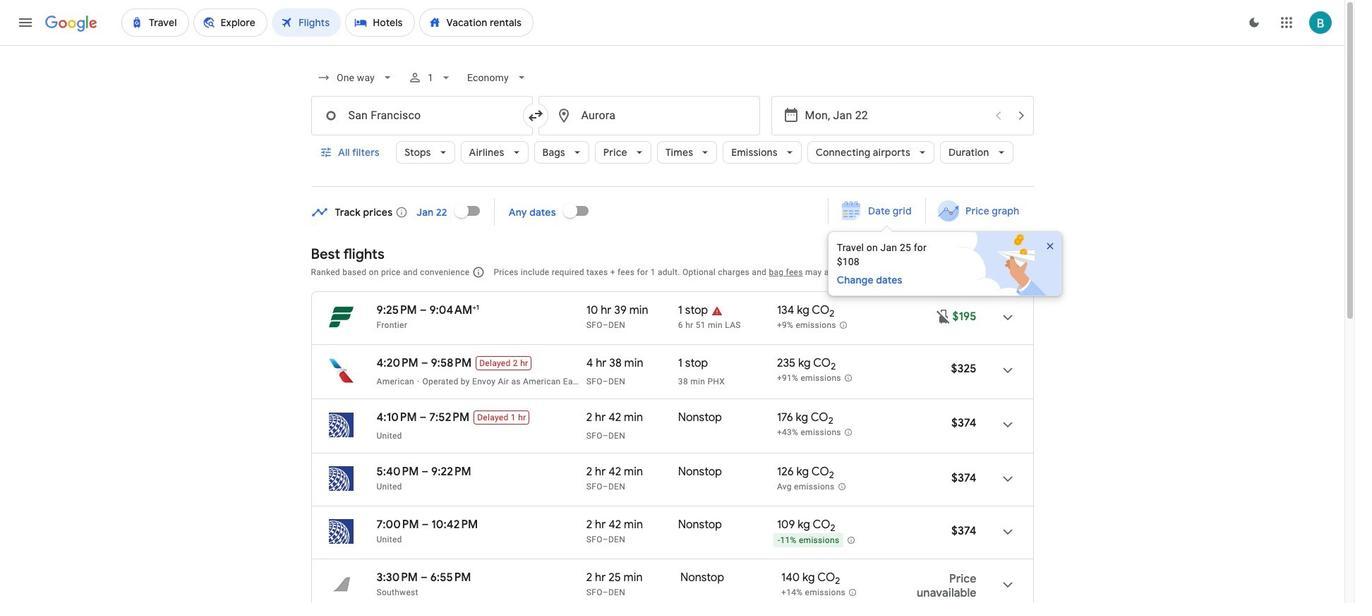 Task type: describe. For each thing, give the bounding box(es) containing it.
nonstop flight. element for arrival time: 10:42 pm. text box
[[678, 518, 722, 535]]

flight details. leaves san francisco international airport (sfo) at 9:25 pm on monday, january 22 and arrives at denver international airport at 9:04 am on tuesday, january 23. image
[[991, 301, 1025, 335]]

learn more about ranking image
[[473, 266, 485, 279]]

leaves san francisco international airport (sfo) at 5:40 pm on monday, january 22 and arrives at denver international airport at 9:22 pm on monday, january 22. element
[[377, 465, 472, 479]]

325 US dollars text field
[[952, 362, 977, 376]]

loading results progress bar
[[0, 45, 1345, 48]]

Arrival time: 9:58 PM. text field
[[431, 357, 472, 371]]

Departure time: 4:10 PM. text field
[[377, 411, 417, 425]]

Arrival time: 7:52 PM. text field
[[430, 411, 470, 425]]

main menu image
[[17, 14, 34, 31]]

leaves san francisco international airport (sfo) at 3:30 pm on monday, january 22 and arrives at denver international airport at 6:55 pm on monday, january 22. element
[[377, 571, 471, 585]]

leaves san francisco international airport (sfo) at 7:00 pm on monday, january 22 and arrives at denver international airport at 10:42 pm on monday, january 22. element
[[377, 518, 478, 532]]

2 1 stop flight. element from the top
[[678, 357, 708, 376]]

total duration 4 hr 38 min. element
[[587, 357, 678, 376]]

total duration 2 hr 25 min. element
[[587, 571, 681, 588]]

close image
[[1045, 241, 1056, 252]]

374 us dollars text field for flight details. leaves san francisco international airport (sfo) at 5:40 pm on monday, january 22 and arrives at denver international airport at 9:22 pm on monday, january 22. icon
[[952, 472, 977, 486]]

this price for this flight doesn't include overhead bin access. if you need a carry-on bag, use the bags filter to update prices. image
[[936, 308, 953, 325]]

nonstop flight. element for arrival time: 9:22 pm. text box
[[678, 465, 722, 482]]

Arrival time: 10:42 PM. text field
[[432, 518, 478, 532]]

Departure time: 4:20 PM. text field
[[377, 357, 419, 371]]

find the best price region
[[311, 194, 1077, 297]]

flight details. leaves san francisco international airport (sfo) at 5:40 pm on monday, january 22 and arrives at denver international airport at 9:22 pm on monday, january 22. image
[[991, 463, 1025, 496]]

total duration 2 hr 42 min. element for the nonstop flight. element corresponding to arrival time: 10:42 pm. text box
[[587, 518, 678, 535]]

flight details. leaves san francisco international airport (sfo) at 4:10 pm on monday, january 22 and arrives at denver international airport at 7:52 pm on monday, january 22. image
[[991, 408, 1025, 442]]

total duration 10 hr 39 min. element
[[587, 304, 678, 320]]

total duration 2 hr 42 min. element for the nonstop flight. element related to arrival time: 9:22 pm. text box
[[587, 465, 678, 482]]

Arrival time: 9:22 PM. text field
[[431, 465, 472, 479]]



Task type: vqa. For each thing, say whether or not it's contained in the screenshot.
"Zoom"
no



Task type: locate. For each thing, give the bounding box(es) containing it.
1 1 stop flight. element from the top
[[678, 304, 708, 320]]

learn more about tracked prices image
[[396, 206, 408, 219]]

3 total duration 2 hr 42 min. element from the top
[[587, 518, 678, 535]]

1 374 us dollars text field from the top
[[952, 417, 977, 431]]

leaves san francisco international airport (sfo) at 9:25 pm on monday, january 22 and arrives at denver international airport at 9:04 am on tuesday, january 23. element
[[377, 303, 479, 318]]

nonstop flight. element
[[678, 411, 722, 431], [678, 465, 722, 482], [678, 518, 722, 535], [681, 571, 725, 588]]

1 vertical spatial 1 stop flight. element
[[678, 357, 708, 376]]

Departure text field
[[805, 97, 986, 135]]

195 US dollars text field
[[953, 310, 977, 324]]

Departure time: 5:40 PM. text field
[[377, 465, 419, 479]]

main content
[[311, 194, 1077, 604]]

2 total duration 2 hr 42 min. element from the top
[[587, 465, 678, 482]]

Departure time: 3:30 PM. text field
[[377, 571, 418, 585]]

0 vertical spatial total duration 2 hr 42 min. element
[[587, 411, 678, 431]]

Arrival time: 6:55 PM. text field
[[431, 571, 471, 585]]

1 stop flight. element
[[678, 304, 708, 320], [678, 357, 708, 376]]

2 374 us dollars text field from the top
[[952, 472, 977, 486]]

None field
[[311, 65, 400, 90], [462, 65, 535, 90], [311, 65, 400, 90], [462, 65, 535, 90]]

374 US dollars text field
[[952, 417, 977, 431], [952, 472, 977, 486]]

1 vertical spatial 374 us dollars text field
[[952, 472, 977, 486]]

Departure time: 7:00 PM. text field
[[377, 518, 419, 532]]

374 us dollars text field for flight details. leaves san francisco international airport (sfo) at 4:10 pm on monday, january 22 and arrives at denver international airport at 7:52 pm on monday, january 22. icon
[[952, 417, 977, 431]]

Departure time: 9:25 PM. text field
[[377, 304, 417, 318]]

swap origin and destination. image
[[527, 107, 544, 124]]

374 US dollars text field
[[952, 525, 977, 539]]

1 vertical spatial total duration 2 hr 42 min. element
[[587, 465, 678, 482]]

2 vertical spatial total duration 2 hr 42 min. element
[[587, 518, 678, 535]]

leaves san francisco international airport (sfo) at 4:10 pm on monday, january 22 and arrives at denver international airport at 7:52 pm on monday, january 22. element
[[377, 411, 470, 425]]

0 vertical spatial 1 stop flight. element
[[678, 304, 708, 320]]

None text field
[[311, 96, 533, 136]]

None search field
[[311, 61, 1034, 187]]

374 us dollars text field left flight details. leaves san francisco international airport (sfo) at 4:10 pm on monday, january 22 and arrives at denver international airport at 7:52 pm on monday, january 22. icon
[[952, 417, 977, 431]]

374 us dollars text field left flight details. leaves san francisco international airport (sfo) at 5:40 pm on monday, january 22 and arrives at denver international airport at 9:22 pm on monday, january 22. icon
[[952, 472, 977, 486]]

1 total duration 2 hr 42 min. element from the top
[[587, 411, 678, 431]]

flight details. leaves san francisco international airport (sfo) at 7:00 pm on monday, january 22 and arrives at denver international airport at 10:42 pm on monday, january 22. image
[[991, 515, 1025, 549]]

None text field
[[538, 96, 760, 136]]

leaves san francisco international airport (sfo) at 4:20 pm on monday, january 22 and arrives at denver international airport at 9:58 pm on monday, january 22. element
[[377, 357, 472, 371]]

change appearance image
[[1238, 6, 1272, 40]]

0 vertical spatial 374 us dollars text field
[[952, 417, 977, 431]]

flight details. leaves san francisco international airport (sfo) at 3:30 pm on monday, january 22 and arrives at denver international airport at 6:55 pm on monday, january 22. image
[[991, 568, 1025, 602]]

Arrival time: 9:04 AM on  Tuesday, January 23. text field
[[430, 303, 479, 318]]

flight details. leaves san francisco international airport (sfo) at 4:20 pm on monday, january 22 and arrives at denver international airport at 9:58 pm on monday, january 22. image
[[991, 354, 1025, 388]]

total duration 2 hr 42 min. element
[[587, 411, 678, 431], [587, 465, 678, 482], [587, 518, 678, 535]]

nonstop flight. element for arrival time: 6:55 pm. "text box"
[[681, 571, 725, 588]]



